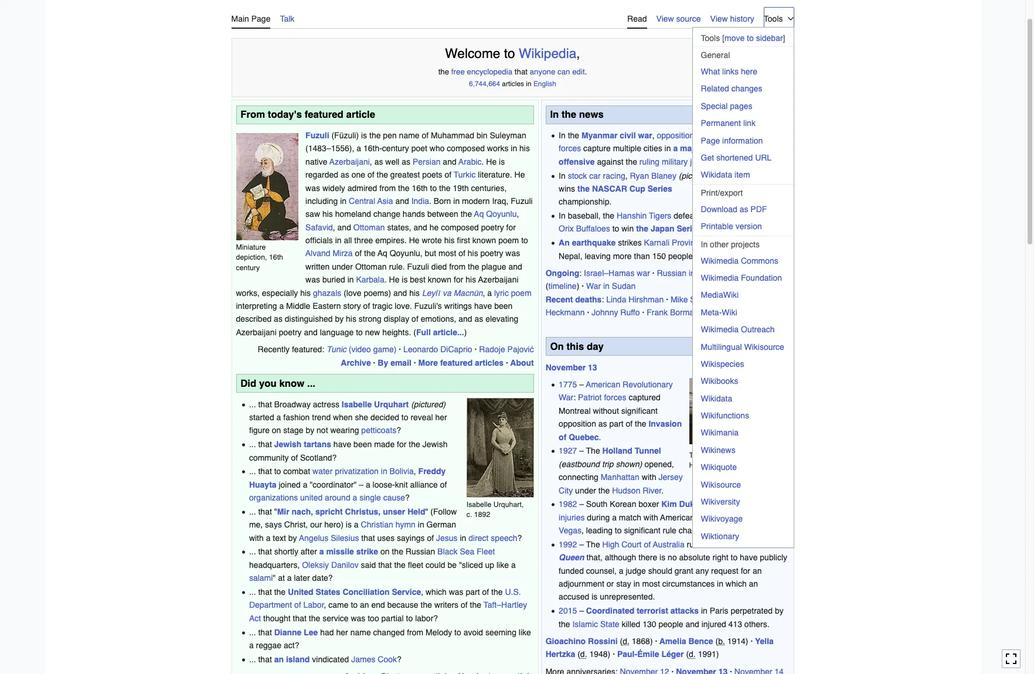 Task type: vqa. For each thing, say whether or not it's contained in the screenshot.


Task type: describe. For each thing, give the bounding box(es) containing it.
that for ... that jewish tartans
[[258, 440, 272, 449]]

the down labor
[[309, 614, 321, 623]]

view source link
[[657, 7, 701, 28]]

the down wikivoyage
[[721, 526, 733, 536]]

1 horizontal spatial featured
[[441, 358, 473, 368]]

of right writers on the left of page
[[461, 601, 468, 610]]

in left las
[[745, 513, 751, 523]]

0 vertical spatial azerbaijani
[[330, 157, 370, 166]]

holland inside "the eastbound trip of the holland tunnel"
[[690, 461, 714, 470]]

as inside captured montreal without significant opposition as part of the
[[599, 420, 608, 429]]

an up perpetrated
[[749, 580, 759, 589]]

azerbaijani inside . he is best known for his azerbaijani works, especially his
[[479, 275, 519, 285]]

news
[[580, 109, 604, 120]]

angelus
[[299, 534, 329, 543]]

her inside "had her name changed from melody to avoid seeming like a reggae act?"
[[336, 628, 348, 637]]

– for 1992
[[580, 540, 584, 550]]

1 vertical spatial series
[[677, 224, 702, 234]]

0 vertical spatial changes
[[732, 84, 763, 94]]

name inside ) is the pen name of muhammad bin suleyman (1483–1556), a 16th-century poet who composed works in his native
[[399, 131, 420, 140]]

linda hirshman
[[607, 295, 664, 304]]

outreach
[[742, 325, 775, 334]]

timeline link
[[549, 282, 577, 291]]

the for 1927 – the holland tunnel (eastbound trip shown)
[[586, 447, 601, 456]]

to down the , came to an end because the writers of the on the bottom
[[406, 614, 413, 623]]

gioachino
[[546, 637, 586, 646]]

taft–hartley act
[[249, 601, 528, 623]]

invasion
[[689, 269, 719, 278]]

partial
[[382, 614, 404, 623]]

islamic state killed 130 people and injured 413 others.
[[573, 620, 770, 629]]

united states conciliation service link
[[288, 588, 421, 597]]

amelia bence link
[[660, 637, 714, 646]]

. inside the free encyclopedia that anyone can edit . 6,744,664 articles in english
[[585, 68, 587, 77]]

in for in stock car racing , ryan blaney (pictured) wins the nascar cup series championship. in baseball, the hanshin tigers defeat the orix buffaloes to win the japan series .
[[559, 171, 566, 180]]

the up the born
[[439, 183, 451, 193]]

. up 1927 – the holland tunnel (eastbound trip shown)
[[599, 433, 602, 442]]

his down story
[[346, 315, 357, 324]]

to inside "had her name changed from melody to avoid seeming like a reggae act?"
[[455, 628, 462, 637]]

a inside ) is the pen name of muhammad bin suleyman (1483–1556), a 16th-century poet who composed works in his native
[[357, 144, 361, 153]]

in paris perpetrated by the
[[559, 607, 784, 629]]

... for ... that an island vindicated james cook ?
[[249, 655, 256, 665]]

of down three
[[355, 249, 362, 258]]

a up mir nach, spricht christus, unser held link at the left bottom of page
[[353, 493, 357, 503]]

tools for tools
[[764, 14, 783, 23]]

the up avoid
[[470, 601, 482, 610]]

1 vertical spatial blaney
[[737, 227, 759, 236]]

tartans
[[304, 440, 331, 449]]

an down publicly
[[753, 566, 762, 576]]

1 horizontal spatial )
[[464, 328, 467, 337]]

is inside ) is the pen name of muhammad bin suleyman (1483–1556), a 16th-century poet who composed works in his native
[[361, 131, 367, 140]]

by
[[378, 358, 389, 368]]

that inside the free encyclopedia that anyone can edit . 6,744,664 articles in english
[[515, 68, 528, 77]]

buffaloes
[[576, 224, 611, 234]]

1 vertical spatial changes
[[679, 526, 710, 536]]

. up the 1982 – south korean boxer kim duk-koo suffered fatal on the bottom right of the page
[[662, 486, 664, 495]]

russian inside russian invasion of ukraine timeline
[[657, 269, 687, 278]]

– for 1775
[[580, 380, 584, 390]]

– for 1982
[[580, 500, 584, 509]]

his up macnūn
[[466, 275, 476, 285]]

our
[[310, 521, 322, 530]]

azerbaijani inside ghazals (love poems) and his leylī va macnūn , a lyric poem interpreting a middle eastern story of tragic love. fuzuli's writings have been described as distinguished by his strong display of emotions, and as elevating azerbaijani poetry and language to new heights. (
[[236, 328, 277, 337]]

wikispecies link
[[693, 356, 794, 372]]

shuster
[[691, 295, 719, 304]]

capture multiple cities in
[[581, 144, 674, 153]]

2 horizontal spatial :
[[602, 295, 604, 304]]

in up orix
[[559, 211, 566, 221]]

grant
[[675, 566, 694, 576]]

people inside the , nepal, leaving more than 150 people dead.
[[669, 251, 693, 261]]

the left "news"
[[562, 109, 577, 120]]

to inside ... that  broadway actress isabelle urquhart (pictured) started a fashion trend when she decided to reveal her figure on stage by not wearing
[[402, 413, 409, 422]]

christ,
[[284, 521, 308, 530]]

that for ... that shortly after a missile strike on the russian black sea fleet headquarters, oleksiy danilov said that the fleet could be "sliced up like a salami " at a later date?
[[258, 548, 272, 557]]

wikidata for wikidata item
[[701, 170, 733, 180]]

the inside the '. born in modern iraq, fuzuli saw his homeland change hands between the'
[[461, 210, 472, 219]]

direct speech link
[[469, 534, 518, 543]]

composed inside "states, and he composed poetry for officials in all three empires. he wrote his first known poem to alvand mirza"
[[441, 223, 479, 232]]

wikispecies
[[701, 360, 745, 369]]

was up plague
[[506, 249, 521, 258]]

and inside "states, and he composed poetry for officials in all three empires. he wrote his first known poem to alvand mirza"
[[414, 223, 428, 232]]

a right 'up'
[[512, 561, 516, 570]]

? down decided at the left bottom of page
[[397, 426, 401, 436]]

of right poets
[[445, 170, 452, 180]]

wikimedia for wikimedia foundation
[[701, 273, 739, 283]]

the left plague
[[468, 262, 480, 272]]

that for ... that " mir nach, spricht christus, unser held
[[258, 507, 272, 517]]

a right at
[[287, 574, 292, 583]]

ongoing link
[[546, 269, 580, 278]]

department
[[249, 601, 292, 610]]

1 horizontal spatial ryan
[[718, 227, 735, 236]]

(pictured) inside in stock car racing , ryan blaney (pictured) wins the nascar cup series championship. in baseball, the hanshin tigers defeat the orix buffaloes to win the japan series .
[[679, 171, 714, 180]]

english
[[534, 80, 557, 88]]

holland inside 1927 – the holland tunnel (eastbound trip shown)
[[603, 447, 633, 456]]

borman
[[670, 308, 699, 318]]

november 13
[[546, 363, 598, 372]]

me,
[[249, 521, 263, 530]]

boxer
[[639, 500, 660, 509]]

view for view history
[[711, 14, 728, 23]]

to inside literature. he was widely admired from the 16th to the 19th centuries, including in
[[430, 183, 437, 193]]

the inside ) is the pen name of muhammad bin suleyman (1483–1556), a 16th-century poet who composed works in his native
[[370, 131, 381, 140]]

and right 'asia' at left
[[396, 196, 409, 206]]

is left no
[[660, 553, 666, 563]]

russian inside ... that shortly after a missile strike on the russian black sea fleet headquarters, oleksiy danilov said that the fleet could be "sliced up like a salami " at a later date?
[[406, 548, 436, 557]]

main content containing welcome to
[[227, 2, 799, 675]]

in down the israel–hamas on the right of the page
[[604, 282, 610, 291]]

known inside . he is best known for his azerbaijani works, especially his
[[428, 275, 452, 285]]

a up united
[[303, 480, 308, 490]]

baseball,
[[568, 211, 601, 221]]

major
[[681, 144, 703, 153]]

to down united states conciliation service link
[[351, 601, 358, 610]]

forces inside opposition forces
[[559, 144, 581, 153]]

( up paul-
[[620, 637, 623, 646]]

her inside ... that  broadway actress isabelle urquhart (pictured) started a fashion trend when she decided to reveal her figure on stage by not wearing
[[436, 413, 447, 422]]

general
[[701, 50, 731, 60]]

1 horizontal spatial page
[[701, 136, 721, 145]]

as up greatest
[[402, 157, 411, 166]]

1 vertical spatial american
[[661, 513, 695, 523]]

civil
[[620, 131, 636, 140]]

of left "jesus" link
[[427, 534, 434, 543]]

his up middle
[[300, 288, 311, 298]]

1982 link
[[559, 500, 577, 509]]

1 horizontal spatial d.
[[623, 637, 630, 646]]

0 vertical spatial war
[[587, 282, 601, 291]]

1 jewish from the left
[[274, 440, 302, 449]]

and down attacks
[[686, 620, 700, 629]]

1982
[[559, 500, 577, 509]]

... for ... that to combat water privatization in bolivia ,
[[249, 467, 256, 477]]

the up championship.
[[578, 184, 590, 194]]

of down 'love.'
[[412, 315, 419, 324]]

was left "too"
[[351, 614, 366, 623]]

the up the printable
[[699, 211, 711, 221]]

war inside the american revolutionary war
[[559, 393, 574, 403]]

the down hanshin tigers link on the right of page
[[637, 224, 649, 234]]

especially
[[262, 288, 298, 298]]

2015 link
[[559, 607, 577, 616]]

that for ... that an island vindicated james cook ?
[[258, 655, 272, 665]]

by inside ghazals (love poems) and his leylī va macnūn , a lyric poem interpreting a middle eastern story of tragic love. fuzuli's writings have been described as distinguished by his strong display of emotions, and as elevating azerbaijani poetry and language to new heights. (
[[335, 315, 344, 324]]

as right described on the top of page
[[274, 315, 283, 324]]

as left well
[[375, 157, 383, 166]]

oleksiy
[[302, 561, 329, 570]]

joined
[[279, 480, 301, 490]]

for inside . he is best known for his azerbaijani works, especially his
[[454, 275, 464, 285]]

thought
[[263, 614, 291, 623]]

) is the pen name of muhammad bin suleyman (1483–1556), a 16th-century poet who composed works in his native
[[306, 131, 530, 166]]

of up strong on the top of the page
[[363, 302, 370, 311]]

isabelle inside the isabelle urquhart, c. 1892
[[467, 500, 492, 509]]

harald
[[726, 295, 750, 304]]

poem inside ghazals (love poems) and his leylī va macnūn , a lyric poem interpreting a middle eastern story of tragic love. fuzuli's writings have been described as distinguished by his strong display of emotions, and as elevating azerbaijani poetry and language to new heights. (
[[511, 288, 532, 298]]

link
[[744, 119, 756, 128]]

was up writers on the left of page
[[449, 588, 464, 597]]

mir
[[277, 507, 290, 517]]

2 horizontal spatial d.
[[689, 650, 696, 660]]

? down "had her name changed from melody to avoid seeming like a reggae act?"
[[397, 655, 402, 665]]

a up single
[[366, 480, 371, 490]]

unser
[[383, 507, 406, 517]]

his down best
[[410, 288, 420, 298]]

ruffo
[[621, 308, 640, 318]]

1 vertical spatial people
[[659, 620, 684, 629]]

" up says
[[274, 507, 277, 517]]

he inside "states, and he composed poetry for officials in all three empires. he wrote his first known poem to alvand mirza"
[[409, 236, 420, 245]]

a inside a major offensive
[[674, 144, 678, 153]]

in inside the '. born in modern iraq, fuzuli saw his homeland change hands between the'
[[454, 196, 460, 206]]

mediawiki link
[[693, 287, 794, 303]]

high court of australia link
[[603, 540, 685, 550]]

the up labor?
[[421, 601, 432, 610]]

( inside ghazals (love poems) and his leylī va macnūn , a lyric poem interpreting a middle eastern story of tragic love. fuzuli's writings have been described as distinguished by his strong display of emotions, and as elevating azerbaijani poetry and language to new heights. (
[[414, 328, 416, 337]]

, came to an end because the writers of the
[[324, 601, 484, 610]]

(pictured) inside ... that  broadway actress isabelle urquhart (pictured) started a fashion trend when she decided to reveal her figure on stage by not wearing
[[411, 400, 446, 409]]

of up taft–hartley
[[483, 588, 489, 597]]

other
[[710, 240, 729, 249]]

0 horizontal spatial featured
[[305, 109, 344, 120]]

a down especially at the top
[[279, 302, 284, 311]]

conciliation
[[343, 588, 390, 597]]

absolute
[[680, 553, 711, 563]]

0 vertical spatial series
[[648, 184, 673, 194]]

admired
[[348, 183, 377, 193]]

... for ... that shortly after a missile strike on the russian black sea fleet headquarters, oleksiy danilov said that the fleet could be "sliced up like a salami " at a later date?
[[249, 548, 256, 557]]

in up loose-
[[381, 467, 388, 477]]

labor
[[304, 601, 324, 610]]

a inside ... that  broadway actress isabelle urquhart (pictured) started a fashion trend when she decided to reveal her figure on stage by not wearing
[[277, 413, 281, 422]]

fuzuli inside of the aq qoyunlu, but most of his poetry was written under ottoman rule. fuzuli died from the plague and was buried in
[[407, 262, 429, 272]]

the for dietrich v the queen
[[756, 540, 771, 550]]

dicaprio
[[441, 345, 473, 354]]

printable version
[[701, 222, 763, 231]]

download as pdf
[[701, 205, 768, 214]]

holland tunnel link
[[603, 447, 662, 456]]

works
[[487, 144, 509, 153]]

like inside "had her name changed from melody to avoid seeming like a reggae act?"
[[519, 628, 531, 637]]

... that jewish tartans
[[249, 440, 331, 449]]

than
[[634, 251, 650, 261]]

century inside miniature depiction, 16th century
[[236, 263, 260, 272]]

as left the pdf
[[740, 205, 749, 214]]

, inside the , nepal, leaving more than 150 people dead.
[[704, 238, 707, 248]]

( down gioachino rossini link at the bottom of the page
[[578, 650, 581, 660]]

jewish inside have been made for the jewish community of scotland?
[[423, 440, 448, 449]]

stock
[[568, 171, 587, 180]]

oleksiy danilov link
[[302, 561, 359, 570]]

wikinews
[[701, 446, 736, 455]]

the up south
[[599, 486, 610, 495]]

an down the conciliation
[[360, 601, 369, 610]]

and down distinguished
[[304, 328, 318, 337]]

to right 'move'
[[747, 33, 754, 43]]

the left fleet
[[394, 561, 406, 570]]

0 vertical spatial :
[[580, 269, 582, 278]]

u.s. department of labor link
[[249, 588, 521, 610]]

to inside in stock car racing , ryan blaney (pictured) wins the nascar cup series championship. in baseball, the hanshin tigers defeat the orix buffaloes to win the japan series .
[[613, 224, 620, 234]]

b.
[[719, 637, 726, 646]]

danilov
[[331, 561, 359, 570]]

all
[[344, 236, 352, 245]]

in down wikivoyage
[[713, 526, 719, 536]]

1 vertical spatial with
[[644, 513, 659, 523]]

by inside ... that  broadway actress isabelle urquhart (pictured) started a fashion trend when she decided to reveal her figure on stage by not wearing
[[306, 426, 315, 436]]

christian
[[361, 521, 394, 530]]

officials
[[306, 236, 333, 245]]

and down the who
[[443, 157, 457, 166]]

to down community
[[274, 467, 281, 477]]

knit
[[395, 480, 408, 490]]

. inside in stock car racing , ryan blaney (pictured) wins the nascar cup series championship. in baseball, the hanshin tigers defeat the orix buffaloes to win the japan series .
[[702, 224, 704, 234]]

history
[[731, 14, 755, 23]]

brain injuries link
[[559, 500, 783, 523]]

of inside "joined a "coordinator" – a loose-knit alliance of organizations united around a single cause ?"
[[440, 480, 447, 490]]

. up wikidata item
[[708, 157, 711, 166]]

of up the "there"
[[644, 540, 651, 550]]

las vegas
[[559, 513, 767, 536]]

under inside of the aq qoyunlu, but most of his poetry was written under ottoman rule. fuzuli died from the plague and was buried in
[[332, 262, 353, 272]]

to inside ghazals (love poems) and his leylī va macnūn , a lyric poem interpreting a middle eastern story of tragic love. fuzuli's writings have been described as distinguished by his strong display of emotions, and as elevating azerbaijani poetry and language to new heights. (
[[356, 328, 363, 337]]

tunnel inside 1927 – the holland tunnel (eastbound trip shown)
[[635, 447, 662, 456]]

trip inside 1927 – the holland tunnel (eastbound trip shown)
[[603, 460, 614, 469]]

the down three
[[364, 249, 376, 258]]

a left match
[[613, 513, 617, 523]]

and up 'love.'
[[394, 288, 407, 298]]

... for ... that " mir nach, spricht christus, unser held
[[249, 507, 256, 517]]

and down writings
[[459, 315, 473, 324]]

of inside u.s. department of labor
[[294, 601, 301, 610]]

0 horizontal spatial :
[[574, 393, 576, 403]]

opened, connecting
[[559, 460, 675, 482]]

c. 1892
[[467, 510, 491, 519]]

füzuli
[[334, 131, 356, 140]]

miniature depiction, 16th century
[[236, 243, 283, 272]]

that for ... that to combat water privatization in bolivia ,
[[258, 467, 272, 477]]

wikimedia for wikimedia commons
[[701, 256, 739, 265]]

is down adjournment
[[592, 593, 598, 602]]

with inside 'in german with a text by'
[[249, 534, 264, 543]]

in inside 'in german with a text by'
[[418, 521, 425, 530]]

( up 1991)
[[716, 637, 719, 646]]

fuzuli inside the '. born in modern iraq, fuzuli saw his homeland change hands between the'
[[511, 196, 533, 206]]

... that " mir nach, spricht christus, unser held
[[249, 507, 426, 517]]

that right said
[[378, 561, 392, 570]]

a left lyric
[[488, 288, 492, 298]]

century inside ) is the pen name of muhammad bin suleyman (1483–1556), a 16th-century poet who composed works in his native
[[382, 144, 409, 153]]

information
[[723, 136, 763, 145]]

by inside 'in german with a text by'
[[289, 534, 297, 543]]

? down urquhart, on the bottom
[[518, 534, 522, 543]]

aq inside of the aq qoyunlu, but most of his poetry was written under ottoman rule. fuzuli died from the plague and was buried in
[[378, 249, 388, 258]]

scotland?
[[300, 453, 337, 463]]

in for in the myanmar civil war ,
[[559, 131, 566, 140]]

ryan inside in stock car racing , ryan blaney (pictured) wins the nascar cup series championship. in baseball, the hanshin tigers defeat the orix buffaloes to win the japan series .
[[630, 171, 650, 180]]

blaney inside in stock car racing , ryan blaney (pictured) wins the nascar cup series championship. in baseball, the hanshin tigers defeat the orix buffaloes to win the japan series .
[[652, 171, 677, 180]]

from inside of the aq qoyunlu, but most of his poetry was written under ottoman rule. fuzuli died from the plague and was buried in
[[449, 262, 466, 272]]

as left elevating
[[475, 315, 484, 324]]

the down uses
[[392, 548, 404, 557]]

service
[[392, 588, 421, 597]]

wiktionary
[[701, 532, 740, 541]]

there
[[639, 553, 658, 563]]

from inside literature. he was widely admired from the 16th to the 19th centuries, including in
[[380, 183, 396, 193]]

( down amelia bence link
[[687, 650, 689, 660]]

poetry inside of the aq qoyunlu, but most of his poetry was written under ottoman rule. fuzuli died from the plague and was buried in
[[481, 249, 504, 258]]

came
[[329, 601, 349, 610]]

to up the free encyclopedia that anyone can edit . 6,744,664 articles in english
[[504, 46, 515, 61]]

significant for to
[[624, 526, 661, 536]]

projects
[[731, 240, 760, 249]]

christus,
[[345, 507, 381, 517]]

to up high
[[615, 526, 622, 536]]

1775 –
[[559, 380, 586, 390]]

that for ... that the united states conciliation service , which was part of the
[[258, 588, 272, 597]]

. inside the '. born in modern iraq, fuzuli saw his homeland change hands between the'
[[429, 196, 432, 206]]

the for 1992 – the high court of australia ruled in
[[586, 540, 601, 550]]

angelus silesius that uses sayings of jesus in direct speech ?
[[299, 534, 522, 543]]

in right the stay
[[634, 580, 640, 589]]

an down the davies
[[754, 321, 763, 331]]

he for literature. he was widely admired from the 16th to the 19th centuries, including in
[[515, 170, 525, 180]]

1775 link
[[559, 380, 577, 390]]

a right after
[[320, 548, 324, 557]]

1 vertical spatial part
[[466, 588, 480, 597]]

0 vertical spatial wikisource
[[745, 342, 785, 352]]

1 horizontal spatial article
[[766, 321, 790, 331]]

that up strike
[[362, 534, 375, 543]]



Task type: locate. For each thing, give the bounding box(es) containing it.
0 vertical spatial significant
[[622, 406, 658, 416]]

pen
[[383, 131, 397, 140]]

( up (1483–1556),
[[332, 131, 334, 140]]

in right ruled
[[708, 540, 714, 550]]

16th inside literature. he was widely admired from the 16th to the 19th centuries, including in
[[412, 183, 428, 193]]

composed
[[447, 144, 485, 153], [441, 223, 479, 232]]

0 horizontal spatial on
[[272, 426, 281, 436]]

in up wins at the top right of the page
[[559, 171, 566, 180]]

view history
[[711, 14, 755, 23]]

that for ... that  broadway actress isabelle urquhart (pictured) started a fashion trend when she decided to reveal her figure on stage by not wearing
[[258, 400, 272, 409]]

0 vertical spatial isabelle
[[342, 400, 372, 409]]

was down written
[[306, 275, 320, 285]]

0 vertical spatial like
[[497, 561, 509, 570]]

– for 2015
[[580, 607, 584, 616]]

qoyunlu,
[[390, 249, 423, 258]]

states, and he composed poetry for officials in all three empires. he wrote his first known poem to alvand mirza
[[306, 223, 528, 258]]

aq down empires.
[[378, 249, 388, 258]]

homeland
[[335, 210, 371, 219]]

love.
[[395, 302, 412, 311]]

of up poet
[[422, 131, 429, 140]]

an down reggae
[[274, 655, 284, 665]]

significant up high court of australia link
[[624, 526, 661, 536]]

1 vertical spatial tunnel
[[716, 461, 738, 470]]

. inside . he is best known for his azerbaijani works, especially his
[[385, 275, 387, 285]]

under down mirza
[[332, 262, 353, 272]]

1 horizontal spatial :
[[580, 269, 582, 278]]

in for in the news
[[551, 109, 559, 120]]

wikiversity
[[701, 497, 741, 507]]

3 ... from the top
[[249, 467, 256, 477]]

... inside ... that  broadway actress isabelle urquhart (pictured) started a fashion trend when she decided to reveal her figure on stage by not wearing
[[249, 400, 256, 409]]

his inside ) is the pen name of muhammad bin suleyman (1483–1556), a 16th-century poet who composed works in his native
[[520, 144, 530, 153]]

spricht
[[316, 507, 343, 517]]

the down quebec
[[586, 447, 601, 456]]

shown)
[[616, 460, 643, 469]]

with down me,
[[249, 534, 264, 543]]

2 jewish from the left
[[423, 440, 448, 449]]

the inside "the eastbound trip of the holland tunnel"
[[690, 451, 702, 460]]

war in sudan
[[587, 282, 636, 291]]

war down 1775
[[559, 393, 574, 403]]

best
[[410, 275, 426, 285]]

is inside . he is best known for his azerbaijani works, especially his
[[402, 275, 408, 285]]

0 vertical spatial forces
[[559, 144, 581, 153]]

in for in other projects
[[701, 240, 708, 249]]

1 vertical spatial aq
[[378, 249, 388, 258]]

pdf
[[751, 205, 768, 214]]

1 horizontal spatial russian
[[657, 269, 687, 278]]

0 vertical spatial with
[[642, 473, 657, 482]]

paul-
[[618, 650, 638, 660]]

1 vertical spatial isabelle
[[467, 500, 492, 509]]

1 vertical spatial opposition
[[559, 420, 597, 429]]

the down greatest
[[398, 183, 410, 193]]

0 horizontal spatial jewish
[[274, 440, 302, 449]]

1 horizontal spatial changes
[[732, 84, 763, 94]]

known inside "states, and he composed poetry for officials in all three empires. he wrote his first known poem to alvand mirza"
[[473, 236, 496, 245]]

his down 'first'
[[468, 249, 479, 258]]

2 wikimedia from the top
[[701, 273, 739, 283]]

in down 'request'
[[718, 580, 724, 589]]

0 horizontal spatial been
[[354, 440, 372, 449]]

the inside 'dietrich v the queen'
[[756, 540, 771, 550]]

city
[[559, 486, 573, 495]]

8 ... from the top
[[249, 655, 256, 665]]

0 vertical spatial people
[[669, 251, 693, 261]]

2 horizontal spatial from
[[449, 262, 466, 272]]

a up military
[[674, 144, 678, 153]]

in left the "all"
[[335, 236, 342, 245]]

the left free
[[439, 68, 449, 77]]

of inside ) is the pen name of muhammad bin suleyman (1483–1556), a 16th-century poet who composed works in his native
[[422, 131, 429, 140]]

of down united
[[294, 601, 301, 610]]

karnali
[[644, 238, 670, 248]]

have inside ghazals (love poems) and his leylī va macnūn , a lyric poem interpreting a middle eastern story of tragic love. fuzuli's writings have been described as distinguished by his strong display of emotions, and as elevating azerbaijani poetry and language to new heights. (
[[475, 302, 492, 311]]

1 vertical spatial (pictured)
[[411, 400, 446, 409]]

jersey city link
[[559, 473, 683, 495]]

johnny ruffo
[[592, 308, 640, 318]]

buried
[[323, 275, 345, 285]]

... up huayta
[[249, 467, 256, 477]]

he inside . he is best known for his azerbaijani works, especially his
[[389, 275, 400, 285]]

that up community
[[258, 440, 272, 449]]

2 vertical spatial have
[[740, 553, 758, 563]]

he for . he is best known for his azerbaijani works, especially his
[[389, 275, 400, 285]]

wikidata up print/export
[[701, 170, 733, 180]]

0 horizontal spatial isabelle
[[342, 400, 372, 409]]

have inside that, although there is no absolute right to have publicly funded counsel, a judge should grant any request for an adjournment or stay in most circumstances in which an accused is unrepresented.
[[740, 553, 758, 563]]

1 horizontal spatial jewish
[[423, 440, 448, 449]]

of up 1927 link
[[559, 433, 567, 442]]

1 – from the top
[[580, 380, 584, 390]]

of inside invasion of quebec
[[559, 433, 567, 442]]

7 ... from the top
[[249, 628, 256, 637]]

featured
[[305, 109, 344, 120], [441, 358, 473, 368]]

amelia
[[660, 637, 687, 646]]

to left win
[[613, 224, 620, 234]]

articles down radoje
[[475, 358, 504, 368]]

linda
[[607, 295, 627, 304]]

on down uses
[[381, 548, 390, 557]]

have inside have been made for the jewish community of scotland?
[[334, 440, 352, 449]]

tools for tools move to sidebar
[[701, 33, 721, 43]]

0 vertical spatial her
[[436, 413, 447, 422]]

in inside the free encyclopedia that anyone can edit . 6,744,664 articles in english
[[526, 80, 532, 88]]

in down english
[[551, 109, 559, 120]]

: up johnny
[[602, 295, 604, 304]]

poetry inside "states, and he composed poetry for officials in all three empires. he wrote his first known poem to alvand mirza"
[[481, 223, 504, 232]]

name inside "had her name changed from melody to avoid seeming like a reggae act?"
[[351, 628, 371, 637]]

fatal
[[747, 500, 762, 509]]

azerbaijani , as well as persian and arabic
[[330, 157, 482, 166]]

the inside . he is regarded as one of the greatest poets of
[[377, 170, 388, 180]]

to inside "states, and he composed poetry for officials in all three empires. he wrote his first known poem to alvand mirza"
[[522, 236, 528, 245]]

, inside ghazals (love poems) and his leylī va macnūn , a lyric poem interpreting a middle eastern story of tragic love. fuzuli's writings have been described as distinguished by his strong display of emotions, and as elevating azerbaijani poetry and language to new heights. (
[[483, 288, 485, 298]]

0 vertical spatial on
[[272, 426, 281, 436]]

2 wikidata from the top
[[701, 394, 733, 403]]

1 horizontal spatial war
[[587, 282, 601, 291]]

like inside ... that shortly after a missile strike on the russian black sea fleet headquarters, oleksiy danilov said that the fleet could be "sliced up like a salami " at a later date?
[[497, 561, 509, 570]]

– for 1927
[[580, 447, 584, 456]]

fullscreen image
[[1006, 654, 1018, 665]]

to inside that, although there is no absolute right to have publicly funded counsel, a judge should grant any request for an adjournment or stay in most circumstances in which an accused is unrepresented.
[[731, 553, 738, 563]]

0 vertical spatial part
[[610, 420, 624, 429]]

miniature depiction, 16th century image
[[236, 133, 298, 241]]

"
[[274, 507, 277, 517], [426, 507, 429, 517], [273, 574, 276, 583]]

a inside 'in german with a text by'
[[266, 534, 271, 543]]

... for ... that  broadway actress isabelle urquhart (pictured) started a fashion trend when she decided to reveal her figure on stage by not wearing
[[249, 400, 256, 409]]

recent deaths link
[[546, 295, 602, 304]]

get shortened url link
[[693, 150, 794, 166]]

american inside the american revolutionary war
[[586, 380, 621, 390]]

he right literature.
[[515, 170, 525, 180]]

1 vertical spatial featured
[[441, 358, 473, 368]]

is inside . he is regarded as one of the greatest poets of
[[499, 157, 505, 166]]

view for view source
[[657, 14, 674, 23]]

israel–hamas
[[584, 269, 635, 278]]

0 horizontal spatial which
[[426, 588, 447, 597]]

opposition
[[657, 131, 695, 140], [559, 420, 597, 429]]

0 vertical spatial ottoman
[[354, 223, 385, 232]]

2 horizontal spatial have
[[740, 553, 758, 563]]

significant inside captured montreal without significant opposition as part of the
[[622, 406, 658, 416]]

in the news
[[551, 109, 604, 120]]

0 vertical spatial composed
[[447, 144, 485, 153]]

articles
[[502, 80, 524, 88], [475, 358, 504, 368]]

1 vertical spatial article
[[766, 321, 790, 331]]

by left not
[[306, 426, 315, 436]]

decided
[[371, 413, 399, 422]]

" inside ... that shortly after a missile strike on the russian black sea fleet headquarters, oleksiy danilov said that the fleet could be "sliced up like a salami " at a later date?
[[273, 574, 276, 583]]

in inside of the aq qoyunlu, but most of his poetry was written under ottoman rule. fuzuli died from the plague and was buried in
[[348, 275, 354, 285]]

part inside captured montreal without significant opposition as part of the
[[610, 420, 624, 429]]

1 horizontal spatial forces
[[604, 393, 627, 403]]

... for ... that dianne lee
[[249, 628, 256, 637]]

1 wikidata from the top
[[701, 170, 733, 180]]

in up ruling military junta link
[[665, 144, 671, 153]]

wikibooks link
[[693, 373, 794, 390]]

1 horizontal spatial tunnel
[[716, 461, 738, 470]]

1 vertical spatial tools
[[701, 33, 721, 43]]

0 vertical spatial featured
[[305, 109, 344, 120]]

wikisource link
[[693, 477, 794, 493]]

freddy huayta link
[[249, 467, 446, 490]]

opposition up the major
[[657, 131, 695, 140]]

1 vertical spatial war
[[637, 269, 651, 278]]

people down the karnali province link
[[669, 251, 693, 261]]

heights.
[[383, 328, 411, 337]]

koo
[[698, 500, 713, 509]]

have down macnūn
[[475, 302, 492, 311]]

by inside in paris perpetrated by the
[[776, 607, 784, 616]]

: down "nepal,"
[[580, 269, 582, 278]]

0 horizontal spatial like
[[497, 561, 509, 570]]

the up taft–hartley
[[492, 588, 503, 597]]

1 vertical spatial ottoman
[[355, 262, 387, 272]]

petticoats ?
[[362, 426, 401, 436]]

wikimedia for wikimedia outreach
[[701, 325, 739, 334]]

... for ... that the united states conciliation service , which was part of the
[[249, 588, 256, 597]]

1 horizontal spatial trip
[[740, 451, 750, 460]]

was inside literature. he was widely admired from the 16th to the 19th centuries, including in
[[306, 183, 320, 193]]

that for thought that the service was too partial to labor?
[[293, 614, 307, 623]]

the up that,
[[586, 540, 601, 550]]

wikidata link
[[693, 391, 794, 407]]

single
[[360, 493, 381, 503]]

1 horizontal spatial most
[[643, 580, 660, 589]]

for inside "states, and he composed poetry for officials in all three empires. he wrote his first known poem to alvand mirza"
[[507, 223, 516, 232]]

which inside that, although there is no absolute right to have publicly funded counsel, a judge should grant any request for an adjournment or stay in most circumstances in which an accused is unrepresented.
[[726, 580, 747, 589]]

central asia and india
[[349, 196, 429, 206]]

that up says
[[258, 507, 272, 517]]

0 horizontal spatial aq
[[378, 249, 388, 258]]

his inside of the aq qoyunlu, but most of his poetry was written under ottoman rule. fuzuli died from the plague and was buried in
[[468, 249, 479, 258]]

. he is best known for his azerbaijani works, especially his
[[236, 275, 519, 298]]

" inside " (follow me, says christ, our hero) is a
[[426, 507, 429, 517]]

full article... link
[[416, 328, 464, 337]]

2 view from the left
[[711, 14, 728, 23]]

a
[[357, 144, 361, 153], [674, 144, 678, 153], [488, 288, 492, 298], [279, 302, 284, 311], [277, 413, 281, 422], [303, 480, 308, 490], [366, 480, 371, 490], [353, 493, 357, 503], [613, 513, 617, 523], [354, 521, 359, 530], [266, 534, 271, 543], [320, 548, 324, 557], [512, 561, 516, 570], [619, 566, 624, 576], [287, 574, 292, 583], [249, 641, 254, 651]]

isabelle urquhart, c. 1892 image
[[467, 398, 534, 498]]

from inside "had her name changed from melody to avoid seeming like a reggae act?"
[[407, 628, 424, 637]]

date?
[[312, 574, 333, 583]]

one
[[352, 170, 366, 180]]

blaney down ruling military junta link
[[652, 171, 677, 180]]

aq qoyunlu link
[[474, 210, 517, 219]]

most down should
[[643, 580, 660, 589]]

. he is regarded as one of the greatest poets of
[[306, 157, 505, 180]]

vegas
[[559, 526, 582, 536]]

he for . he is regarded as one of the greatest poets of
[[487, 157, 497, 166]]

is inside " (follow me, says christ, our hero) is a
[[346, 521, 352, 530]]

the down the reveal
[[409, 440, 420, 449]]

1 horizontal spatial wikisource
[[745, 342, 785, 352]]

1 vertical spatial century
[[236, 263, 260, 272]]

" (follow me, says christ, our hero) is a
[[249, 507, 457, 530]]

1 vertical spatial fuzuli
[[511, 196, 533, 206]]

is left best
[[402, 275, 408, 285]]

1 vertical spatial have
[[334, 440, 352, 449]]

1 vertical spatial articles
[[475, 358, 504, 368]]

ryan blaney in may 2023 image
[[718, 131, 790, 225]]

fashion
[[283, 413, 310, 422]]

composed inside ) is the pen name of muhammad bin suleyman (1483–1556), a 16th-century poet who composed works in his native
[[447, 144, 485, 153]]

aq
[[474, 210, 484, 219], [378, 249, 388, 258]]

2 – from the top
[[580, 447, 584, 456]]

2 horizontal spatial fuzuli
[[511, 196, 533, 206]]

" left at
[[273, 574, 276, 583]]

foundation
[[742, 273, 783, 283]]

view history link
[[711, 7, 755, 28]]

in inside in paris perpetrated by the
[[702, 607, 708, 616]]

1 vertical spatial under
[[576, 486, 597, 495]]

" left '(follow'
[[426, 507, 429, 517]]

multiple
[[613, 144, 642, 153]]

the nascar cup series link
[[578, 184, 673, 194]]

isabelle inside ... that  broadway actress isabelle urquhart (pictured) started a fashion trend when she decided to reveal her figure on stage by not wearing
[[342, 400, 372, 409]]

opposition inside opposition forces
[[657, 131, 695, 140]]

unrepresented.
[[600, 593, 655, 602]]

1 vertical spatial forces
[[604, 393, 627, 403]]

mirza
[[333, 249, 353, 258]]

the up the buffaloes
[[603, 211, 615, 221]]

been
[[495, 302, 513, 311], [354, 440, 372, 449]]

should
[[649, 566, 673, 576]]

0 vertical spatial war
[[639, 131, 653, 140]]

his inside the '. born in modern iraq, fuzuli saw his homeland change hands between the'
[[323, 210, 333, 219]]

from down labor?
[[407, 628, 424, 637]]

1992
[[559, 540, 577, 550]]

(pictured) down junta at the top right of the page
[[679, 171, 714, 180]]

as down without
[[599, 420, 608, 429]]

3 – from the top
[[580, 500, 584, 509]]

main content
[[227, 2, 799, 675]]

the down in the news
[[568, 131, 580, 140]]

that inside ... that  broadway actress isabelle urquhart (pictured) started a fashion trend when she decided to reveal her figure on stage by not wearing
[[258, 400, 272, 409]]

0 vertical spatial articles
[[502, 80, 524, 88]]

0 horizontal spatial ryan
[[630, 171, 650, 180]]

connecting
[[559, 473, 599, 482]]

been inside ghazals (love poems) and his leylī va macnūn , a lyric poem interpreting a middle eastern story of tragic love. fuzuli's writings have been described as distinguished by his strong display of emotions, and as elevating azerbaijani poetry and language to new heights. (
[[495, 302, 513, 311]]

poem right lyric
[[511, 288, 532, 298]]

1 horizontal spatial on
[[381, 548, 390, 557]]

0 vertical spatial aq
[[474, 210, 484, 219]]

of down 'first'
[[459, 249, 466, 258]]

(1483–1556),
[[306, 144, 355, 153]]

wikimedia outreach link
[[693, 322, 794, 338]]

in down "widely"
[[340, 196, 347, 206]]

1 horizontal spatial been
[[495, 302, 513, 311]]

1 vertical spatial wikidata
[[701, 394, 733, 403]]

1 vertical spatial composed
[[441, 223, 479, 232]]

most up died
[[439, 249, 457, 258]]

d. up paul-
[[623, 637, 630, 646]]

1 vertical spatial )
[[464, 328, 467, 337]]

trip up manhattan
[[603, 460, 614, 469]]

that for ... that dianne lee
[[258, 628, 272, 637]]

2 ... from the top
[[249, 440, 256, 449]]

6,744,664
[[469, 80, 500, 88]]

the right v
[[756, 540, 771, 550]]

1991)
[[698, 650, 720, 660]]

1 vertical spatial wikisource
[[701, 480, 742, 490]]

0 horizontal spatial under
[[332, 262, 353, 272]]

leonardo
[[404, 345, 438, 354]]

0 horizontal spatial forces
[[559, 144, 581, 153]]

get
[[701, 153, 715, 163]]

and up the "all"
[[338, 223, 351, 232]]

the up 16th-
[[370, 131, 381, 140]]

1 view from the left
[[657, 14, 674, 23]]

0 vertical spatial wikidata
[[701, 170, 733, 180]]

1 ... from the top
[[249, 400, 256, 409]]

0 horizontal spatial blaney
[[652, 171, 677, 180]]

australia
[[653, 540, 685, 550]]

in down 19th
[[454, 196, 460, 206]]

had her name changed from melody to avoid seeming like a reggae act?
[[249, 628, 531, 651]]

he up the 'qoyunlu,'
[[409, 236, 420, 245]]

a left 16th-
[[357, 144, 361, 153]]

0 horizontal spatial page
[[252, 14, 271, 23]]

century
[[382, 144, 409, 153], [236, 263, 260, 272]]

poetry
[[481, 223, 504, 232], [481, 249, 504, 258], [279, 328, 302, 337]]

deaths
[[576, 295, 602, 304]]

1 vertical spatial :
[[602, 295, 604, 304]]

1 horizontal spatial known
[[473, 236, 496, 245]]

1 vertical spatial poem
[[511, 288, 532, 298]]

been down petticoats link
[[354, 440, 372, 449]]

1 horizontal spatial her
[[436, 413, 447, 422]]

0 horizontal spatial article
[[346, 109, 375, 120]]

composed up 'first'
[[441, 223, 479, 232]]

the inside the free encyclopedia that anyone can edit . 6,744,664 articles in english
[[439, 68, 449, 77]]

0 vertical spatial page
[[252, 14, 271, 23]]

. inside . he is regarded as one of the greatest poets of
[[482, 157, 484, 166]]

name
[[399, 131, 420, 140], [351, 628, 371, 637]]

0 vertical spatial known
[[473, 236, 496, 245]]

... that an island vindicated james cook ?
[[249, 655, 402, 665]]

commons
[[742, 256, 779, 265]]

6 ... from the top
[[249, 588, 256, 597]]

0 horizontal spatial opposition
[[559, 420, 597, 429]]

1 horizontal spatial under
[[576, 486, 597, 495]]

israel–hamas war link
[[584, 269, 651, 278]]

1 vertical spatial azerbaijani
[[479, 275, 519, 285]]

the inside "the eastbound trip of the holland tunnel"
[[760, 451, 770, 460]]

... down act
[[249, 628, 256, 637]]

1 horizontal spatial series
[[677, 224, 702, 234]]

0 horizontal spatial name
[[351, 628, 371, 637]]

0 vertical spatial have
[[475, 302, 492, 311]]

poetry inside ghazals (love poems) and his leylī va macnūn , a lyric poem interpreting a middle eastern story of tragic love. fuzuli's writings have been described as distinguished by his strong display of emotions, and as elevating azerbaijani poetry and language to new heights. (
[[279, 328, 302, 337]]

0 horizontal spatial from
[[380, 183, 396, 193]]

0 horizontal spatial war
[[559, 393, 574, 403]]

a major offensive
[[559, 144, 703, 166]]

isabelle up c. 1892
[[467, 500, 492, 509]]

in up black sea fleet link
[[460, 534, 467, 543]]

1 vertical spatial name
[[351, 628, 371, 637]]

a inside " (follow me, says christ, our hero) is a
[[354, 521, 359, 530]]

for inside have been made for the jewish community of scotland?
[[397, 440, 407, 449]]

most inside that, although there is no absolute right to have publicly funded counsel, a judge should grant any request for an adjournment or stay in most circumstances in which an accused is unrepresented.
[[643, 580, 660, 589]]

the down at
[[274, 588, 286, 597]]

1 horizontal spatial isabelle
[[467, 500, 492, 509]]

fuzuli up best
[[407, 262, 429, 272]]

... that the united states conciliation service , which was part of the
[[249, 588, 505, 597]]

captured montreal without significant opposition as part of the
[[559, 393, 661, 429]]

4 ... from the top
[[249, 507, 256, 517]]

says
[[265, 521, 282, 530]]

0 vertical spatial article
[[346, 109, 375, 120]]

, inside in stock car racing , ryan blaney (pictured) wins the nascar cup series championship. in baseball, the hanshin tigers defeat the orix buffaloes to win the japan series .
[[626, 171, 628, 180]]

recently featured:
[[258, 345, 327, 354]]

he inside literature. he was widely admired from the 16th to the 19th centuries, including in
[[515, 170, 525, 180]]

1927 link
[[559, 447, 577, 456]]

the inside 1927 – the holland tunnel (eastbound trip shown)
[[586, 447, 601, 456]]

poetry up 'recently featured:'
[[279, 328, 302, 337]]

of inside russian invasion of ukraine timeline
[[722, 269, 729, 278]]

16th inside miniature depiction, 16th century
[[269, 253, 283, 262]]

... inside ... that shortly after a missile strike on the russian black sea fleet headquarters, oleksiy danilov said that the fleet could be "sliced up like a salami " at a later date?
[[249, 548, 256, 557]]

american up rule
[[661, 513, 695, 523]]

most inside of the aq qoyunlu, but most of his poetry was written under ottoman rule. fuzuli died from the plague and was buried in
[[439, 249, 457, 258]]

a left text
[[266, 534, 271, 543]]

ottoman up karbala
[[355, 262, 387, 272]]

1 horizontal spatial like
[[519, 628, 531, 637]]

jersey city
[[559, 473, 683, 495]]

1 vertical spatial from
[[449, 262, 466, 272]]

his inside "states, and he composed poetry for officials in all three empires. he wrote his first known poem to alvand mirza"
[[444, 236, 455, 245]]

of inside "the eastbound trip of the holland tunnel"
[[752, 451, 758, 460]]

reggae
[[256, 641, 282, 651]]

name down thought that the service was too partial to labor?
[[351, 628, 371, 637]]

the down multiple on the top right of the page
[[626, 157, 638, 166]]

hymn
[[396, 521, 416, 530]]

the inside in paris perpetrated by the
[[559, 620, 571, 629]]

of inside captured montreal without significant opposition as part of the
[[626, 420, 633, 429]]

) inside ) is the pen name of muhammad bin suleyman (1483–1556), a 16th-century poet who composed works in his native
[[356, 131, 359, 140]]

been inside have been made for the jewish community of scotland?
[[354, 440, 372, 449]]

nascar
[[592, 184, 628, 194]]

0 horizontal spatial century
[[236, 263, 260, 272]]

0 vertical spatial fuzuli
[[306, 131, 329, 140]]

a inside "had her name changed from melody to avoid seeming like a reggae act?"
[[249, 641, 254, 651]]

? inside "joined a "coordinator" – a loose-knit alliance of organizations united around a single cause ?"
[[405, 493, 410, 503]]

of right one
[[368, 170, 375, 180]]

poem inside "states, and he composed poetry for officials in all three empires. he wrote his first known poem to alvand mirza"
[[499, 236, 519, 245]]

fuzuli link
[[306, 131, 329, 140]]

in inside ) is the pen name of muhammad bin suleyman (1483–1556), a 16th-century poet who composed works in his native
[[511, 144, 518, 153]]

... for ... that jewish tartans
[[249, 440, 256, 449]]

wikivoyage link
[[693, 511, 794, 528]]

ottoman inside of the aq qoyunlu, but most of his poetry was written under ottoman rule. fuzuli died from the plague and was buried in
[[355, 262, 387, 272]]

arabic link
[[459, 157, 482, 166]]

0 horizontal spatial azerbaijani
[[236, 328, 277, 337]]

leonardo dicaprio link
[[404, 345, 473, 354]]

ryland davies
[[706, 308, 759, 318]]

junta
[[691, 157, 708, 166]]

articles inside the free encyclopedia that anyone can edit . 6,744,664 articles in english
[[502, 80, 524, 88]]

wikidata for wikidata
[[701, 394, 733, 403]]

. up poems)
[[385, 275, 387, 285]]

4 – from the top
[[580, 540, 584, 550]]

in up dead.
[[701, 240, 708, 249]]

significant for without
[[622, 406, 658, 416]]

on inside ... that  broadway actress isabelle urquhart (pictured) started a fashion trend when she decided to reveal her figure on stage by not wearing
[[272, 426, 281, 436]]

0 horizontal spatial d.
[[581, 650, 588, 660]]

. right can
[[585, 68, 587, 77]]

in down in the news
[[559, 131, 566, 140]]

war up "cities" at the right
[[639, 131, 653, 140]]

1 horizontal spatial american
[[661, 513, 695, 523]]

not
[[317, 426, 328, 436]]

5 – from the top
[[580, 607, 584, 616]]

0 vertical spatial tunnel
[[635, 447, 662, 456]]

5 ... from the top
[[249, 548, 256, 557]]

1 vertical spatial russian
[[406, 548, 436, 557]]

1 wikimedia from the top
[[701, 256, 739, 265]]

3 wikimedia from the top
[[701, 325, 739, 334]]



